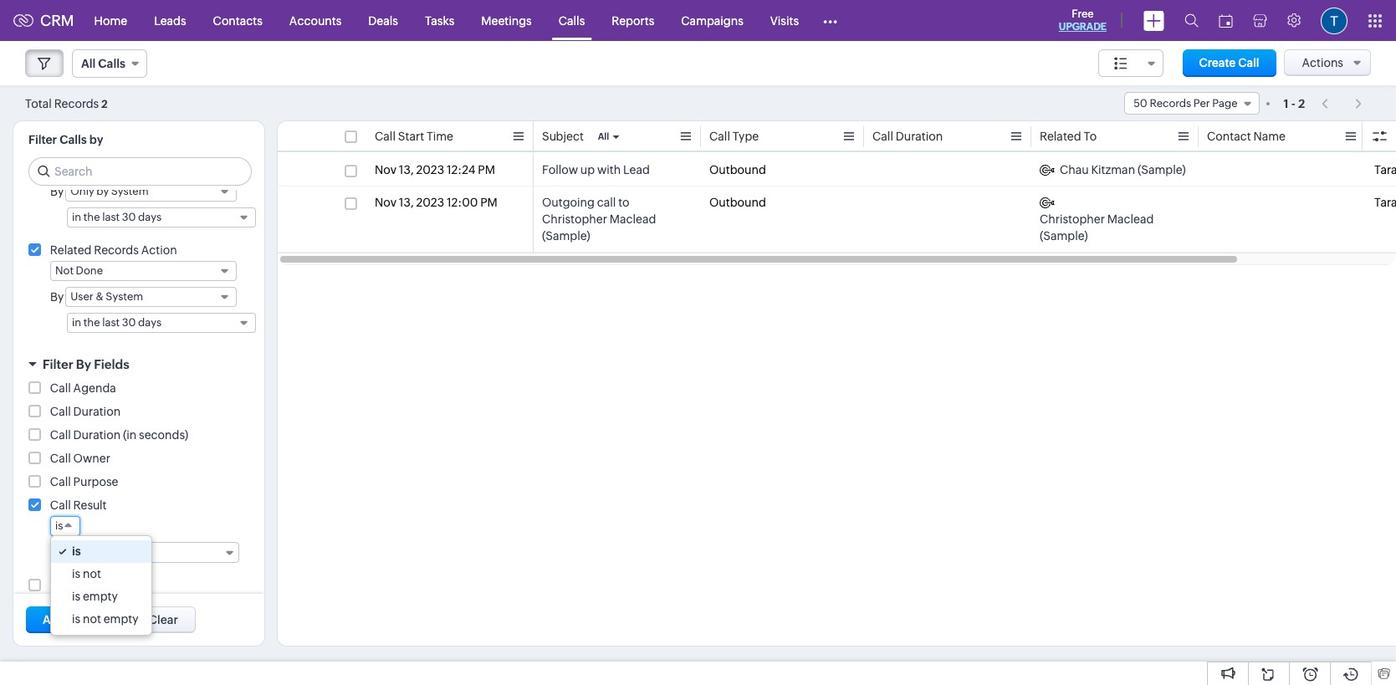 Task type: describe. For each thing, give the bounding box(es) containing it.
all
[[598, 131, 609, 141]]

apply filter
[[43, 613, 105, 627]]

upgrade
[[1059, 21, 1107, 33]]

leads
[[154, 14, 186, 27]]

fields
[[94, 357, 129, 372]]

filter by fields button
[[13, 350, 264, 379]]

reports link
[[599, 0, 668, 41]]

1 vertical spatial empty
[[103, 613, 139, 626]]

chau
[[1060, 163, 1089, 177]]

clear
[[149, 613, 178, 627]]

type
[[733, 130, 759, 143]]

not for is not
[[83, 567, 101, 581]]

12:00
[[447, 196, 478, 209]]

visits link
[[757, 0, 813, 41]]

0 vertical spatial empty
[[83, 590, 118, 603]]

nov for nov 13, 2023 12:00 pm
[[375, 196, 397, 209]]

seconds)
[[139, 428, 188, 442]]

total records 2
[[25, 97, 108, 110]]

deals
[[368, 14, 398, 27]]

by
[[89, 133, 103, 146]]

2 for 1 - 2
[[1299, 97, 1306, 110]]

maclead inside christopher maclead (sample)
[[1108, 213, 1154, 226]]

action
[[141, 244, 177, 257]]

christopher maclead (sample) link
[[1040, 194, 1191, 244]]

calls link
[[545, 0, 599, 41]]

filter calls by
[[28, 133, 103, 146]]

christopher inside christopher maclead (sample)
[[1040, 213, 1105, 226]]

purpose
[[73, 475, 118, 489]]

meetings
[[481, 14, 532, 27]]

outbound for follow up with lead
[[710, 163, 766, 177]]

is option
[[51, 541, 151, 563]]

subject
[[542, 130, 584, 143]]

records for 2
[[54, 97, 99, 110]]

1 vertical spatial start
[[73, 579, 100, 593]]

reports
[[612, 14, 655, 27]]

call 
[[1375, 130, 1397, 143]]

is not option
[[51, 563, 151, 586]]

kitzman
[[1092, 163, 1136, 177]]

nov for nov 13, 2023 12:24 pm
[[375, 163, 397, 177]]

Search text field
[[29, 158, 251, 185]]

1 horizontal spatial call start time
[[375, 130, 454, 143]]

tasks
[[425, 14, 455, 27]]

result
[[73, 499, 107, 512]]

pm for nov 13, 2023 12:00 pm
[[481, 196, 498, 209]]

call type
[[710, 130, 759, 143]]

free
[[1072, 8, 1094, 20]]

is empty
[[72, 590, 118, 603]]

13, for nov 13, 2023 12:00 pm
[[399, 196, 414, 209]]

create
[[1200, 56, 1236, 69]]

crm
[[40, 12, 74, 29]]

is for is empty
[[72, 590, 80, 603]]

2 vertical spatial duration
[[73, 428, 121, 442]]

contacts
[[213, 14, 263, 27]]

related for related to
[[1040, 130, 1082, 143]]

(sample) for christopher maclead (sample)
[[1040, 229, 1089, 243]]

name
[[1254, 130, 1286, 143]]

call purpose
[[50, 475, 118, 489]]

1 vertical spatial call duration
[[50, 405, 121, 418]]

chau kitzman (sample)
[[1060, 163, 1186, 177]]

list box containing is
[[51, 536, 151, 635]]

12:24
[[447, 163, 476, 177]]

is empty option
[[51, 586, 151, 608]]

meetings link
[[468, 0, 545, 41]]

is for is option
[[72, 545, 81, 558]]

accounts
[[289, 14, 342, 27]]

call
[[597, 196, 616, 209]]

is not empty option
[[51, 608, 151, 631]]

lead
[[624, 163, 650, 177]]

tara for christopher maclead (sample)
[[1375, 196, 1397, 209]]

2023 for 12:00
[[416, 196, 444, 209]]

-
[[1292, 97, 1296, 110]]

call duration (in seconds)
[[50, 428, 188, 442]]

filter for filter calls by
[[28, 133, 57, 146]]

to
[[1084, 130, 1097, 143]]

crm link
[[13, 12, 74, 29]]

home link
[[81, 0, 141, 41]]

christopher maclead (sample)
[[1040, 213, 1154, 243]]

tasks link
[[412, 0, 468, 41]]

maclead inside outgoing call to christopher maclead (sample)
[[610, 213, 656, 226]]

is not
[[72, 567, 101, 581]]

follow up with lead link
[[542, 162, 650, 178]]

0 vertical spatial by
[[50, 185, 64, 198]]

outgoing call to christopher maclead (sample)
[[542, 196, 656, 243]]

1 vertical spatial by
[[50, 290, 64, 304]]

2 for total records 2
[[101, 97, 108, 110]]

is for is not empty
[[72, 613, 80, 626]]

outbound for outgoing call to christopher maclead (sample)
[[710, 196, 766, 209]]

1 - 2
[[1284, 97, 1306, 110]]

total
[[25, 97, 52, 110]]

up
[[581, 163, 595, 177]]



Task type: vqa. For each thing, say whether or not it's contained in the screenshot.
Profile Icon
no



Task type: locate. For each thing, give the bounding box(es) containing it.
maclead
[[610, 213, 656, 226], [1108, 213, 1154, 226]]

is inside option
[[72, 545, 81, 558]]

1 horizontal spatial christopher
[[1040, 213, 1105, 226]]

0 horizontal spatial call start time
[[50, 579, 129, 593]]

to
[[619, 196, 630, 209]]

apply
[[43, 613, 75, 627]]

related
[[1040, 130, 1082, 143], [50, 244, 92, 257]]

row group containing nov 13, 2023 12:24 pm
[[278, 154, 1397, 253]]

2 up by
[[101, 97, 108, 110]]

visits
[[771, 14, 799, 27]]

accounts link
[[276, 0, 355, 41]]

0 vertical spatial 2023
[[416, 163, 444, 177]]

2 vertical spatial by
[[76, 357, 91, 372]]

is not empty
[[72, 613, 139, 626]]

1 vertical spatial call start time
[[50, 579, 129, 593]]

call
[[1239, 56, 1260, 69], [375, 130, 396, 143], [710, 130, 731, 143], [873, 130, 894, 143], [1375, 130, 1396, 143], [50, 382, 71, 395], [50, 405, 71, 418], [50, 428, 71, 442], [50, 452, 71, 465], [50, 475, 71, 489], [50, 499, 71, 512], [50, 579, 71, 593]]

call start time up nov 13, 2023 12:24 pm
[[375, 130, 454, 143]]

1 christopher from the left
[[542, 213, 608, 226]]

calls left reports
[[559, 14, 585, 27]]

list box
[[51, 536, 151, 635]]

free upgrade
[[1059, 8, 1107, 33]]

call inside button
[[1239, 56, 1260, 69]]

christopher down outgoing
[[542, 213, 608, 226]]

1 vertical spatial not
[[83, 613, 101, 626]]

2023
[[416, 163, 444, 177], [416, 196, 444, 209]]

navigation
[[1314, 91, 1372, 115]]

13, up nov 13, 2023 12:00 pm
[[399, 163, 414, 177]]

call result
[[50, 499, 107, 512]]

owner
[[73, 452, 110, 465]]

0 horizontal spatial time
[[102, 579, 129, 593]]

campaigns
[[681, 14, 744, 27]]

by down filter calls by
[[50, 185, 64, 198]]

maclead down the to
[[610, 213, 656, 226]]

row group
[[278, 154, 1397, 253]]

0 vertical spatial filter
[[28, 133, 57, 146]]

not
[[83, 567, 101, 581], [83, 613, 101, 626]]

by
[[50, 185, 64, 198], [50, 290, 64, 304], [76, 357, 91, 372]]

leads link
[[141, 0, 200, 41]]

1 horizontal spatial calls
[[559, 14, 585, 27]]

0 horizontal spatial start
[[73, 579, 100, 593]]

campaigns link
[[668, 0, 757, 41]]

filter for filter by fields
[[43, 357, 73, 372]]

2 2023 from the top
[[416, 196, 444, 209]]

call owner
[[50, 452, 110, 465]]

2
[[1299, 97, 1306, 110], [101, 97, 108, 110]]

1 2023 from the top
[[416, 163, 444, 177]]

(sample) inside christopher maclead (sample)
[[1040, 229, 1089, 243]]

(sample) inside outgoing call to christopher maclead (sample)
[[542, 229, 591, 243]]

agenda
[[73, 382, 116, 395]]

apply filter button
[[26, 607, 122, 634]]

tara for chau kitzman (sample)
[[1375, 163, 1397, 177]]

1 horizontal spatial call duration
[[873, 130, 943, 143]]

outgoing call to christopher maclead (sample) link
[[542, 194, 693, 244]]

call agenda
[[50, 382, 116, 395]]

0 horizontal spatial maclead
[[610, 213, 656, 226]]

time right is not
[[102, 579, 129, 593]]

records
[[54, 97, 99, 110], [94, 244, 139, 257]]

0 horizontal spatial call duration
[[50, 405, 121, 418]]

1 horizontal spatial (sample)
[[1040, 229, 1089, 243]]

related to
[[1040, 130, 1097, 143]]

christopher down chau in the top right of the page
[[1040, 213, 1105, 226]]

nov 13, 2023 12:24 pm
[[375, 163, 495, 177]]

0 horizontal spatial 2
[[101, 97, 108, 110]]

2023 left the 12:00
[[416, 196, 444, 209]]

2 right -
[[1299, 97, 1306, 110]]

(sample) right kitzman
[[1138, 163, 1186, 177]]

1 vertical spatial filter
[[43, 357, 73, 372]]

filter inside filter by fields dropdown button
[[43, 357, 73, 372]]

filter inside apply filter button
[[77, 613, 105, 627]]

create call button
[[1183, 49, 1277, 77]]

1 vertical spatial pm
[[481, 196, 498, 209]]

2 not from the top
[[83, 613, 101, 626]]

2 outbound from the top
[[710, 196, 766, 209]]

follow up with lead
[[542, 163, 650, 177]]

2 tara from the top
[[1375, 196, 1397, 209]]

start up apply filter button
[[73, 579, 100, 593]]

nov
[[375, 163, 397, 177], [375, 196, 397, 209]]

empty down is empty option
[[103, 613, 139, 626]]

1
[[1284, 97, 1289, 110]]

create call
[[1200, 56, 1260, 69]]

tara
[[1375, 163, 1397, 177], [1375, 196, 1397, 209]]

1 horizontal spatial 2
[[1299, 97, 1306, 110]]

chau kitzman (sample) link
[[1040, 162, 1186, 178]]

(sample) down outgoing
[[542, 229, 591, 243]]

0 vertical spatial call duration
[[873, 130, 943, 143]]

outgoing
[[542, 196, 595, 209]]

call start time
[[375, 130, 454, 143], [50, 579, 129, 593]]

0 vertical spatial outbound
[[710, 163, 766, 177]]

by inside dropdown button
[[76, 357, 91, 372]]

with
[[597, 163, 621, 177]]

records up filter calls by
[[54, 97, 99, 110]]

0 vertical spatial tara
[[1375, 163, 1397, 177]]

maclead down chau kitzman (sample) on the right
[[1108, 213, 1154, 226]]

1 vertical spatial records
[[94, 244, 139, 257]]

1 vertical spatial time
[[102, 579, 129, 593]]

2023 left the '12:24'
[[416, 163, 444, 177]]

deals link
[[355, 0, 412, 41]]

1 vertical spatial nov
[[375, 196, 397, 209]]

filter down the total
[[28, 133, 57, 146]]

1 vertical spatial duration
[[73, 405, 121, 418]]

pm
[[478, 163, 495, 177], [481, 196, 498, 209]]

filter down is empty at the left bottom
[[77, 613, 105, 627]]

records for action
[[94, 244, 139, 257]]

empty down is not option
[[83, 590, 118, 603]]

call start time down is option
[[50, 579, 129, 593]]

follow
[[542, 163, 578, 177]]

related records action
[[50, 244, 177, 257]]

1 horizontal spatial time
[[427, 130, 454, 143]]

0 vertical spatial duration
[[896, 130, 943, 143]]

2023 for 12:24
[[416, 163, 444, 177]]

nov down nov 13, 2023 12:24 pm
[[375, 196, 397, 209]]

pm for nov 13, 2023 12:24 pm
[[478, 163, 495, 177]]

filter
[[28, 133, 57, 146], [43, 357, 73, 372], [77, 613, 105, 627]]

calls left by
[[60, 133, 87, 146]]

is field
[[50, 516, 81, 536]]

is inside field
[[55, 520, 63, 532]]

is
[[55, 520, 63, 532], [72, 545, 81, 558], [72, 567, 80, 581], [72, 590, 80, 603], [72, 613, 80, 626]]

related for related records action
[[50, 244, 92, 257]]

pm right the '12:24'
[[478, 163, 495, 177]]

0 vertical spatial records
[[54, 97, 99, 110]]

actions
[[1302, 56, 1344, 69]]

1 nov from the top
[[375, 163, 397, 177]]

13, down nov 13, 2023 12:24 pm
[[399, 196, 414, 209]]

pm right the 12:00
[[481, 196, 498, 209]]

0 vertical spatial not
[[83, 567, 101, 581]]

2 christopher from the left
[[1040, 213, 1105, 226]]

contact
[[1208, 130, 1252, 143]]

time up nov 13, 2023 12:24 pm
[[427, 130, 454, 143]]

1 vertical spatial 2023
[[416, 196, 444, 209]]

time
[[427, 130, 454, 143], [102, 579, 129, 593]]

1 horizontal spatial start
[[398, 130, 424, 143]]

contacts link
[[200, 0, 276, 41]]

1 vertical spatial related
[[50, 244, 92, 257]]

1 tara from the top
[[1375, 163, 1397, 177]]

home
[[94, 14, 127, 27]]

start
[[398, 130, 424, 143], [73, 579, 100, 593]]

(sample) down chau in the top right of the page
[[1040, 229, 1089, 243]]

nov 13, 2023 12:00 pm
[[375, 196, 498, 209]]

0 vertical spatial call start time
[[375, 130, 454, 143]]

0 vertical spatial time
[[427, 130, 454, 143]]

filter up "call agenda"
[[43, 357, 73, 372]]

1 horizontal spatial related
[[1040, 130, 1082, 143]]

1 outbound from the top
[[710, 163, 766, 177]]

13,
[[399, 163, 414, 177], [399, 196, 414, 209]]

duration
[[896, 130, 943, 143], [73, 405, 121, 418], [73, 428, 121, 442]]

1 vertical spatial calls
[[60, 133, 87, 146]]

0 horizontal spatial christopher
[[542, 213, 608, 226]]

1 not from the top
[[83, 567, 101, 581]]

1 vertical spatial tara
[[1375, 196, 1397, 209]]

1 vertical spatial 13,
[[399, 196, 414, 209]]

is for is not
[[72, 567, 80, 581]]

0 vertical spatial nov
[[375, 163, 397, 177]]

2 inside total records 2
[[101, 97, 108, 110]]

0 horizontal spatial (sample)
[[542, 229, 591, 243]]

0 vertical spatial start
[[398, 130, 424, 143]]

0 vertical spatial calls
[[559, 14, 585, 27]]

call duration
[[873, 130, 943, 143], [50, 405, 121, 418]]

not up is empty at the left bottom
[[83, 567, 101, 581]]

christopher
[[542, 213, 608, 226], [1040, 213, 1105, 226]]

not down is empty at the left bottom
[[83, 613, 101, 626]]

0 vertical spatial pm
[[478, 163, 495, 177]]

0 horizontal spatial calls
[[60, 133, 87, 146]]

by up filter by fields at the bottom
[[50, 290, 64, 304]]

0 vertical spatial related
[[1040, 130, 1082, 143]]

1 horizontal spatial maclead
[[1108, 213, 1154, 226]]

filter by fields
[[43, 357, 129, 372]]

0 vertical spatial 13,
[[399, 163, 414, 177]]

start up nov 13, 2023 12:24 pm
[[398, 130, 424, 143]]

2 nov from the top
[[375, 196, 397, 209]]

empty
[[83, 590, 118, 603], [103, 613, 139, 626]]

christopher inside outgoing call to christopher maclead (sample)
[[542, 213, 608, 226]]

2 maclead from the left
[[1108, 213, 1154, 226]]

contact name
[[1208, 130, 1286, 143]]

by up "call agenda"
[[76, 357, 91, 372]]

0 horizontal spatial related
[[50, 244, 92, 257]]

2 horizontal spatial (sample)
[[1138, 163, 1186, 177]]

not for is not empty
[[83, 613, 101, 626]]

records left action
[[94, 244, 139, 257]]

calls
[[559, 14, 585, 27], [60, 133, 87, 146]]

13, for nov 13, 2023 12:24 pm
[[399, 163, 414, 177]]

1 maclead from the left
[[610, 213, 656, 226]]

(sample) for chau kitzman (sample)
[[1138, 163, 1186, 177]]

nov up nov 13, 2023 12:00 pm
[[375, 163, 397, 177]]

2 vertical spatial filter
[[77, 613, 105, 627]]

(in
[[123, 428, 137, 442]]

1 13, from the top
[[399, 163, 414, 177]]

2 13, from the top
[[399, 196, 414, 209]]

1 vertical spatial outbound
[[710, 196, 766, 209]]



